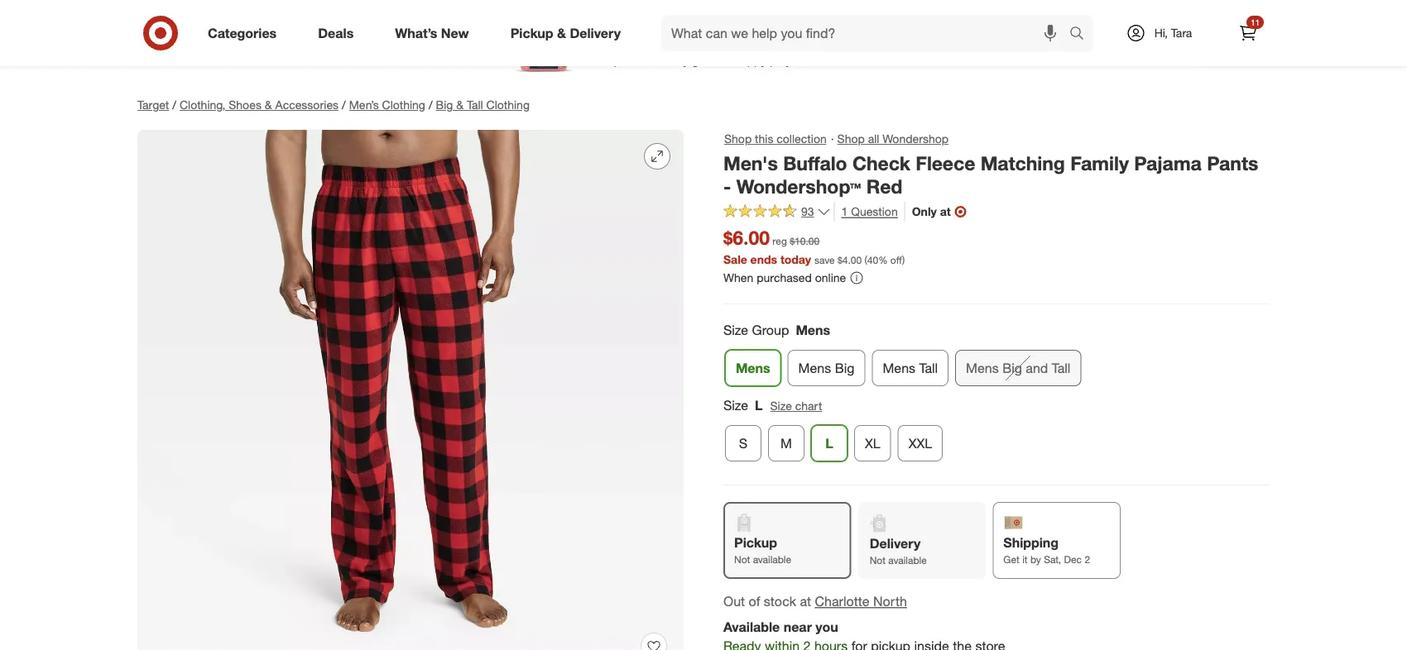 Task type: describe. For each thing, give the bounding box(es) containing it.
search
[[1062, 27, 1102, 43]]

search button
[[1062, 15, 1102, 55]]

categories link
[[194, 15, 297, 51]]

not for pickup
[[734, 554, 750, 566]]

online
[[815, 271, 846, 285]]

men's
[[349, 98, 379, 112]]

men's buffalo check fleece matching family pajama pants - wondershop™ red, 1 of 5 image
[[137, 130, 684, 651]]

advertisement region
[[124, 41, 1283, 80]]

2 horizontal spatial &
[[557, 25, 566, 41]]

shipping
[[1004, 535, 1059, 551]]

What can we help you find? suggestions appear below search field
[[661, 15, 1074, 51]]

size group mens
[[724, 322, 830, 339]]

you
[[816, 620, 838, 636]]

shop this collection
[[724, 132, 827, 146]]

clothing, shoes & accessories link
[[180, 98, 339, 112]]

mens for mens big
[[799, 360, 831, 376]]

tara
[[1171, 26, 1192, 40]]

1 clothing from the left
[[382, 98, 425, 112]]

m link
[[768, 425, 805, 462]]

93 link
[[724, 202, 831, 223]]

ends
[[751, 253, 777, 267]]

big & tall clothing link
[[436, 98, 530, 112]]

shop all wondershop
[[837, 132, 949, 146]]

today
[[781, 253, 811, 267]]

$
[[838, 254, 843, 267]]

0 horizontal spatial &
[[265, 98, 272, 112]]

get
[[1004, 554, 1020, 566]]

purchased
[[757, 271, 812, 285]]

11
[[1251, 17, 1260, 27]]

mens for mens big and tall
[[966, 360, 999, 376]]

size l size chart
[[724, 398, 822, 414]]

dec
[[1064, 554, 1082, 566]]

pickup not available
[[734, 535, 792, 566]]

pickup & delivery link
[[496, 15, 642, 51]]

-
[[724, 175, 731, 198]]

collection
[[777, 132, 827, 146]]

out
[[724, 594, 745, 610]]

1 horizontal spatial &
[[456, 98, 464, 112]]

s
[[739, 435, 748, 451]]

out of stock at charlotte north
[[724, 594, 907, 610]]

1 question link
[[834, 202, 898, 221]]

mens link
[[725, 350, 781, 387]]

target / clothing, shoes & accessories / men's clothing / big & tall clothing
[[137, 98, 530, 112]]

only
[[912, 204, 937, 219]]

red
[[866, 175, 903, 198]]

40
[[867, 254, 878, 267]]

what's new
[[395, 25, 469, 41]]

size for size group mens
[[724, 322, 748, 339]]

1 horizontal spatial tall
[[919, 360, 938, 376]]

0 horizontal spatial tall
[[467, 98, 483, 112]]

accessories
[[275, 98, 339, 112]]

3 / from the left
[[429, 98, 433, 112]]

what's new link
[[381, 15, 490, 51]]

men's
[[724, 151, 778, 175]]

men's buffalo check fleece matching family pajama pants - wondershop™ red
[[724, 151, 1259, 198]]

only at
[[912, 204, 951, 219]]

it
[[1023, 554, 1028, 566]]

what's
[[395, 25, 437, 41]]

question
[[851, 204, 898, 219]]

and
[[1026, 360, 1048, 376]]

shipping get it by sat, dec 2
[[1004, 535, 1090, 566]]

of
[[749, 594, 760, 610]]

available for pickup
[[753, 554, 792, 566]]

shop this collection link
[[724, 130, 828, 148]]

size inside size l size chart
[[770, 399, 792, 413]]

1 horizontal spatial at
[[940, 204, 951, 219]]

pickup for &
[[510, 25, 553, 41]]

mens for mens link
[[736, 360, 770, 376]]

target
[[137, 98, 169, 112]]

hi, tara
[[1155, 26, 1192, 40]]

chart
[[795, 399, 822, 413]]

2
[[1085, 554, 1090, 566]]

buffalo
[[783, 151, 847, 175]]

mens big
[[799, 360, 855, 376]]

matching
[[981, 151, 1065, 175]]

2 / from the left
[[342, 98, 346, 112]]

mens tall
[[883, 360, 938, 376]]



Task type: locate. For each thing, give the bounding box(es) containing it.
%
[[878, 254, 888, 267]]

$6.00 reg $10.00 sale ends today save $ 4.00 ( 40 % off )
[[724, 226, 905, 267]]

not inside delivery not available
[[870, 555, 886, 567]]

1 horizontal spatial available
[[889, 555, 927, 567]]

tall
[[467, 98, 483, 112], [919, 360, 938, 376], [1052, 360, 1071, 376]]

1 / from the left
[[172, 98, 176, 112]]

$10.00
[[790, 235, 820, 247]]

xl link
[[854, 425, 891, 462]]

1 horizontal spatial big
[[835, 360, 855, 376]]

clothing
[[382, 98, 425, 112], [486, 98, 530, 112]]

1 vertical spatial l
[[826, 435, 833, 451]]

l
[[755, 398, 763, 414], [826, 435, 833, 451]]

shop left this in the right of the page
[[724, 132, 752, 146]]

charlotte north button
[[815, 593, 907, 612]]

1 horizontal spatial l
[[826, 435, 833, 451]]

group containing size group
[[722, 321, 1270, 393]]

0 horizontal spatial clothing
[[382, 98, 425, 112]]

available for delivery
[[889, 555, 927, 567]]

target link
[[137, 98, 169, 112]]

1
[[842, 204, 848, 219]]

l inside "link"
[[826, 435, 833, 451]]

s link
[[725, 425, 762, 462]]

at right the stock
[[800, 594, 811, 610]]

0 horizontal spatial not
[[734, 554, 750, 566]]

pickup right new
[[510, 25, 553, 41]]

2 horizontal spatial /
[[429, 98, 433, 112]]

)
[[902, 254, 905, 267]]

1 vertical spatial delivery
[[870, 536, 921, 552]]

family
[[1071, 151, 1129, 175]]

not inside pickup not available
[[734, 554, 750, 566]]

2 clothing from the left
[[486, 98, 530, 112]]

pickup & delivery
[[510, 25, 621, 41]]

by
[[1031, 554, 1041, 566]]

not for delivery
[[870, 555, 886, 567]]

deals link
[[304, 15, 374, 51]]

delivery inside delivery not available
[[870, 536, 921, 552]]

big for mens big
[[835, 360, 855, 376]]

mens tall link
[[872, 350, 949, 387]]

check
[[853, 151, 911, 175]]

big right men's clothing link
[[436, 98, 453, 112]]

tall down new
[[467, 98, 483, 112]]

group
[[752, 322, 789, 339]]

deals
[[318, 25, 354, 41]]

0 horizontal spatial delivery
[[570, 25, 621, 41]]

when
[[724, 271, 754, 285]]

pickup for not
[[734, 535, 777, 551]]

xl
[[865, 435, 881, 451]]

mens left and
[[966, 360, 999, 376]]

mens for mens tall
[[883, 360, 916, 376]]

men's clothing link
[[349, 98, 425, 112]]

mens big and tall link
[[955, 350, 1081, 387]]

2 horizontal spatial big
[[1003, 360, 1022, 376]]

1 horizontal spatial not
[[870, 555, 886, 567]]

1 horizontal spatial shop
[[837, 132, 865, 146]]

big inside mens big and tall link
[[1003, 360, 1022, 376]]

1 vertical spatial pickup
[[734, 535, 777, 551]]

0 horizontal spatial pickup
[[510, 25, 553, 41]]

clothing,
[[180, 98, 225, 112]]

/ left 'men's'
[[342, 98, 346, 112]]

1 vertical spatial at
[[800, 594, 811, 610]]

mens down group
[[736, 360, 770, 376]]

stock
[[764, 594, 796, 610]]

shop left the all
[[837, 132, 865, 146]]

mens inside mens tall link
[[883, 360, 916, 376]]

available inside pickup not available
[[753, 554, 792, 566]]

hi,
[[1155, 26, 1168, 40]]

available up "north"
[[889, 555, 927, 567]]

big for mens big and tall
[[1003, 360, 1022, 376]]

size chart button
[[770, 397, 823, 415]]

sale
[[724, 253, 747, 267]]

off
[[891, 254, 902, 267]]

1 question
[[842, 204, 898, 219]]

&
[[557, 25, 566, 41], [265, 98, 272, 112], [456, 98, 464, 112]]

l right m
[[826, 435, 833, 451]]

mens
[[796, 322, 830, 339], [736, 360, 770, 376], [799, 360, 831, 376], [883, 360, 916, 376], [966, 360, 999, 376]]

big left mens tall
[[835, 360, 855, 376]]

0 horizontal spatial available
[[753, 554, 792, 566]]

not up "north"
[[870, 555, 886, 567]]

0 vertical spatial pickup
[[510, 25, 553, 41]]

available
[[724, 620, 780, 636]]

xxl
[[909, 435, 932, 451]]

1 group from the top
[[722, 321, 1270, 393]]

mens inside mens big and tall link
[[966, 360, 999, 376]]

0 vertical spatial delivery
[[570, 25, 621, 41]]

0 horizontal spatial l
[[755, 398, 763, 414]]

near
[[784, 620, 812, 636]]

93
[[801, 204, 814, 219]]

save
[[815, 254, 835, 267]]

0 vertical spatial l
[[755, 398, 763, 414]]

tall up xxl
[[919, 360, 938, 376]]

reg
[[773, 235, 787, 247]]

wondershop™
[[737, 175, 861, 198]]

sat,
[[1044, 554, 1061, 566]]

pickup
[[510, 25, 553, 41], [734, 535, 777, 551]]

0 horizontal spatial at
[[800, 594, 811, 610]]

mens inside mens link
[[736, 360, 770, 376]]

mens inside mens big 'link'
[[799, 360, 831, 376]]

shoes
[[229, 98, 262, 112]]

available inside delivery not available
[[889, 555, 927, 567]]

m
[[781, 435, 792, 451]]

0 vertical spatial at
[[940, 204, 951, 219]]

l link
[[811, 425, 848, 462]]

$6.00
[[724, 226, 770, 249]]

all
[[868, 132, 880, 146]]

pickup up of
[[734, 535, 777, 551]]

1 horizontal spatial pickup
[[734, 535, 777, 551]]

big left and
[[1003, 360, 1022, 376]]

shop for shop all wondershop
[[837, 132, 865, 146]]

0 horizontal spatial shop
[[724, 132, 752, 146]]

(
[[865, 254, 867, 267]]

2 horizontal spatial tall
[[1052, 360, 1071, 376]]

group containing size
[[722, 396, 1270, 468]]

big
[[436, 98, 453, 112], [835, 360, 855, 376], [1003, 360, 1022, 376]]

11 link
[[1230, 15, 1267, 51]]

l left 'size chart' button
[[755, 398, 763, 414]]

not
[[734, 554, 750, 566], [870, 555, 886, 567]]

4.00
[[843, 254, 862, 267]]

new
[[441, 25, 469, 41]]

/ right target
[[172, 98, 176, 112]]

1 horizontal spatial /
[[342, 98, 346, 112]]

mens right mens big at the right of the page
[[883, 360, 916, 376]]

pajama
[[1134, 151, 1202, 175]]

0 horizontal spatial /
[[172, 98, 176, 112]]

1 horizontal spatial clothing
[[486, 98, 530, 112]]

size left group
[[724, 322, 748, 339]]

mens up mens big at the right of the page
[[796, 322, 830, 339]]

/ right men's clothing link
[[429, 98, 433, 112]]

1 shop from the left
[[724, 132, 752, 146]]

2 shop from the left
[[837, 132, 865, 146]]

size for size l size chart
[[724, 398, 748, 414]]

shop
[[724, 132, 752, 146], [837, 132, 865, 146]]

0 vertical spatial group
[[722, 321, 1270, 393]]

charlotte
[[815, 594, 870, 610]]

shop for shop this collection
[[724, 132, 752, 146]]

fleece
[[916, 151, 976, 175]]

mens big and tall
[[966, 360, 1071, 376]]

size left chart
[[770, 399, 792, 413]]

mens up chart
[[799, 360, 831, 376]]

wondershop
[[883, 132, 949, 146]]

this
[[755, 132, 774, 146]]

pickup inside pickup not available
[[734, 535, 777, 551]]

size
[[724, 322, 748, 339], [724, 398, 748, 414], [770, 399, 792, 413]]

at right only
[[940, 204, 951, 219]]

1 horizontal spatial delivery
[[870, 536, 921, 552]]

available up the stock
[[753, 554, 792, 566]]

1 vertical spatial group
[[722, 396, 1270, 468]]

at
[[940, 204, 951, 219], [800, 594, 811, 610]]

tall right and
[[1052, 360, 1071, 376]]

delivery not available
[[870, 536, 927, 567]]

2 group from the top
[[722, 396, 1270, 468]]

available near you
[[724, 620, 838, 636]]

not up out
[[734, 554, 750, 566]]

0 horizontal spatial big
[[436, 98, 453, 112]]

categories
[[208, 25, 277, 41]]

group
[[722, 321, 1270, 393], [722, 396, 1270, 468]]

pants
[[1207, 151, 1259, 175]]

xxl link
[[898, 425, 943, 462]]

when purchased online
[[724, 271, 846, 285]]

big inside mens big 'link'
[[835, 360, 855, 376]]

size up s
[[724, 398, 748, 414]]



Task type: vqa. For each thing, say whether or not it's contained in the screenshot.
group containing Size Group
yes



